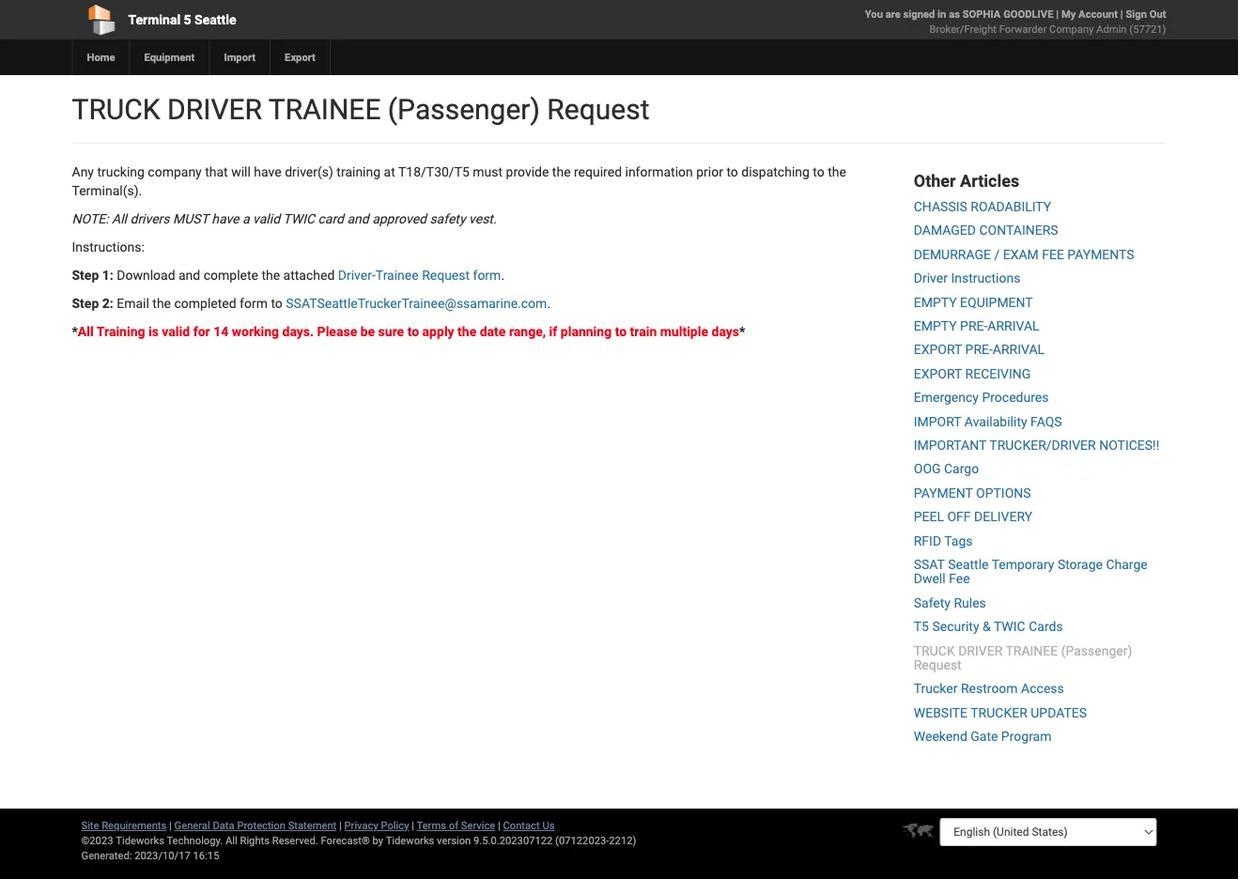 Task type: locate. For each thing, give the bounding box(es) containing it.
2 horizontal spatial request
[[914, 658, 962, 673]]

0 horizontal spatial truck
[[72, 93, 160, 126]]

0 vertical spatial (passenger)
[[388, 93, 540, 126]]

. up if
[[547, 296, 551, 311]]

©2023 tideworks
[[81, 835, 164, 847]]

request up "trucker"
[[914, 658, 962, 673]]

0 horizontal spatial have
[[212, 211, 239, 227]]

0 vertical spatial form
[[473, 267, 501, 283]]

| up 9.5.0.202307122
[[498, 820, 501, 832]]

all
[[112, 211, 127, 227], [78, 324, 94, 339], [226, 835, 238, 847]]

step
[[72, 267, 99, 283], [72, 296, 99, 311]]

1 vertical spatial empty
[[914, 318, 957, 334]]

valid right a
[[253, 211, 280, 227]]

truck down t5
[[914, 643, 956, 659]]

0 vertical spatial step
[[72, 267, 99, 283]]

truck down home
[[72, 93, 160, 126]]

import
[[224, 51, 256, 63]]

1 vertical spatial and
[[179, 267, 200, 283]]

1 horizontal spatial seattle
[[948, 557, 989, 573]]

to down step 1: download and complete the attached driver-trainee request form .
[[271, 296, 283, 311]]

0 vertical spatial trainee
[[269, 93, 381, 126]]

important trucker/driver notices!! link
[[914, 438, 1160, 453]]

to left "train"
[[615, 324, 627, 339]]

driver-trainee request form link
[[338, 267, 501, 283]]

1 horizontal spatial twic
[[994, 619, 1026, 635]]

0 vertical spatial seattle
[[195, 12, 236, 27]]

terms
[[417, 820, 446, 832]]

(07122023-
[[556, 835, 609, 847]]

0 horizontal spatial valid
[[162, 324, 190, 339]]

general data protection statement link
[[174, 820, 337, 832]]

days.
[[282, 324, 314, 339]]

are
[[886, 8, 901, 20]]

date
[[480, 324, 506, 339]]

pre- down 'empty equipment' link
[[961, 318, 988, 334]]

0 vertical spatial all
[[112, 211, 127, 227]]

* left the "training"
[[72, 324, 78, 339]]

drivers
[[130, 211, 170, 227]]

1 horizontal spatial (passenger)
[[1062, 643, 1133, 659]]

2 empty from the top
[[914, 318, 957, 334]]

valid right is
[[162, 324, 190, 339]]

rfid
[[914, 533, 942, 549]]

demurrage / exam fee payments link
[[914, 247, 1135, 262]]

1 horizontal spatial have
[[254, 164, 282, 180]]

2 step from the top
[[72, 296, 99, 311]]

1 vertical spatial export
[[914, 366, 963, 382]]

training
[[97, 324, 145, 339]]

and right card
[[347, 211, 369, 227]]

important
[[914, 438, 987, 453]]

all for note:
[[112, 211, 127, 227]]

trucker
[[914, 682, 958, 697]]

.
[[501, 267, 505, 283], [547, 296, 551, 311]]

1 horizontal spatial request
[[547, 93, 650, 126]]

emergency procedures link
[[914, 390, 1049, 406]]

payment options link
[[914, 486, 1032, 501]]

request up ssatseattletruckertrainee@ssamarine.com
[[422, 267, 470, 283]]

version
[[437, 835, 471, 847]]

company
[[148, 164, 202, 180]]

request up the required
[[547, 93, 650, 126]]

to right "dispatching"
[[813, 164, 825, 180]]

equipment link
[[129, 39, 209, 75]]

all for *
[[78, 324, 94, 339]]

(passenger) inside other articles chassis roadability damaged containers demurrage / exam fee payments driver instructions empty equipment empty pre-arrival export pre-arrival export receiving emergency procedures import availability faqs important trucker/driver notices!! oog cargo payment options peel off delivery rfid tags ssat seattle temporary storage charge dwell fee safety rules t5 security & twic cards truck driver trainee (passenger) request trucker restroom access website trucker updates weekend gate program
[[1062, 643, 1133, 659]]

0 vertical spatial valid
[[253, 211, 280, 227]]

t5
[[914, 619, 929, 635]]

0 vertical spatial arrival
[[988, 318, 1040, 334]]

twic right &
[[994, 619, 1026, 635]]

you are signed in as sophia goodlive | my account | sign out broker/freight forwarder company admin (57721)
[[865, 8, 1167, 35]]

seattle inside other articles chassis roadability damaged containers demurrage / exam fee payments driver instructions empty equipment empty pre-arrival export pre-arrival export receiving emergency procedures import availability faqs important trucker/driver notices!! oog cargo payment options peel off delivery rfid tags ssat seattle temporary storage charge dwell fee safety rules t5 security & twic cards truck driver trainee (passenger) request trucker restroom access website trucker updates weekend gate program
[[948, 557, 989, 573]]

0 vertical spatial export
[[914, 342, 963, 358]]

the right provide
[[552, 164, 571, 180]]

2 vertical spatial all
[[226, 835, 238, 847]]

arrival up receiving
[[993, 342, 1045, 358]]

0 horizontal spatial *
[[72, 324, 78, 339]]

5
[[184, 12, 191, 27]]

0 vertical spatial truck
[[72, 93, 160, 126]]

oog cargo link
[[914, 462, 980, 477]]

1 step from the top
[[72, 267, 99, 283]]

general
[[174, 820, 210, 832]]

0 horizontal spatial form
[[240, 296, 268, 311]]

working
[[232, 324, 279, 339]]

form down vest.
[[473, 267, 501, 283]]

arrival
[[988, 318, 1040, 334], [993, 342, 1045, 358]]

emergency
[[914, 390, 979, 406]]

have inside any trucking company that will have driver(s) training at t18/t30/t5 must provide the required information prior to dispatching to the terminal(s).
[[254, 164, 282, 180]]

all inside site requirements | general data protection statement | privacy policy | terms of service | contact us ©2023 tideworks technology. all rights reserved. forecast® by tideworks version 9.5.0.202307122 (07122023-2212) generated: 2023/10/17 16:15
[[226, 835, 238, 847]]

note:
[[72, 211, 109, 227]]

chassis roadability link
[[914, 199, 1052, 215]]

0 vertical spatial have
[[254, 164, 282, 180]]

1 vertical spatial truck
[[914, 643, 956, 659]]

0 horizontal spatial all
[[78, 324, 94, 339]]

0 horizontal spatial seattle
[[195, 12, 236, 27]]

export up emergency
[[914, 366, 963, 382]]

driver-
[[338, 267, 376, 283]]

days
[[712, 324, 740, 339]]

have left a
[[212, 211, 239, 227]]

arrival down equipment
[[988, 318, 1040, 334]]

and up completed
[[179, 267, 200, 283]]

the left attached
[[262, 267, 280, 283]]

seattle inside the "terminal 5 seattle" link
[[195, 12, 236, 27]]

terminal
[[128, 12, 181, 27]]

admin
[[1097, 23, 1127, 35]]

twic left card
[[283, 211, 315, 227]]

&
[[983, 619, 991, 635]]

ssat
[[914, 557, 945, 573]]

driver down &
[[959, 643, 1003, 659]]

(passenger)
[[388, 93, 540, 126], [1062, 643, 1133, 659]]

export up export receiving link
[[914, 342, 963, 358]]

driver inside other articles chassis roadability damaged containers demurrage / exam fee payments driver instructions empty equipment empty pre-arrival export pre-arrival export receiving emergency procedures import availability faqs important trucker/driver notices!! oog cargo payment options peel off delivery rfid tags ssat seattle temporary storage charge dwell fee safety rules t5 security & twic cards truck driver trainee (passenger) request trucker restroom access website trucker updates weekend gate program
[[959, 643, 1003, 659]]

containers
[[980, 223, 1059, 238]]

rfid tags link
[[914, 533, 973, 549]]

trainee inside other articles chassis roadability damaged containers demurrage / exam fee payments driver instructions empty equipment empty pre-arrival export pre-arrival export receiving emergency procedures import availability faqs important trucker/driver notices!! oog cargo payment options peel off delivery rfid tags ssat seattle temporary storage charge dwell fee safety rules t5 security & twic cards truck driver trainee (passenger) request trucker restroom access website trucker updates weekend gate program
[[1006, 643, 1059, 659]]

step left 1:
[[72, 267, 99, 283]]

2 * from the left
[[740, 324, 746, 339]]

driver down "import" link
[[167, 93, 262, 126]]

protection
[[237, 820, 286, 832]]

and
[[347, 211, 369, 227], [179, 267, 200, 283]]

trucker
[[971, 705, 1028, 721]]

trainee down export
[[269, 93, 381, 126]]

trainee
[[376, 267, 419, 283]]

| up tideworks
[[412, 820, 414, 832]]

2023/10/17
[[135, 850, 191, 862]]

vest.
[[469, 211, 497, 227]]

any trucking company that will have driver(s) training at t18/t30/t5 must provide the required information prior to dispatching to the terminal(s).
[[72, 164, 847, 198]]

trainee down 'cards'
[[1006, 643, 1059, 659]]

0 vertical spatial driver
[[167, 93, 262, 126]]

0 horizontal spatial twic
[[283, 211, 315, 227]]

empty down 'empty equipment' link
[[914, 318, 957, 334]]

note: all drivers must have a valid twic card and approved safety vest.
[[72, 211, 497, 227]]

1 vertical spatial all
[[78, 324, 94, 339]]

(passenger) down 'cards'
[[1062, 643, 1133, 659]]

1 vertical spatial pre-
[[966, 342, 993, 358]]

be
[[361, 324, 375, 339]]

1 horizontal spatial .
[[547, 296, 551, 311]]

1 horizontal spatial driver
[[959, 643, 1003, 659]]

notices!!
[[1100, 438, 1160, 453]]

the right email
[[153, 296, 171, 311]]

0 horizontal spatial driver
[[167, 93, 262, 126]]

all down data
[[226, 835, 238, 847]]

0 vertical spatial request
[[547, 93, 650, 126]]

the right "dispatching"
[[828, 164, 847, 180]]

data
[[213, 820, 235, 832]]

signed
[[904, 8, 935, 20]]

step left 2:
[[72, 296, 99, 311]]

other
[[914, 171, 956, 191]]

pre- down the empty pre-arrival link
[[966, 342, 993, 358]]

(passenger) up 'must'
[[388, 93, 540, 126]]

1 vertical spatial form
[[240, 296, 268, 311]]

1 * from the left
[[72, 324, 78, 339]]

trucking
[[97, 164, 145, 180]]

requirements
[[102, 820, 167, 832]]

0 vertical spatial and
[[347, 211, 369, 227]]

my account link
[[1062, 8, 1118, 20]]

1 vertical spatial driver
[[959, 643, 1003, 659]]

availability
[[965, 414, 1028, 429]]

must
[[173, 211, 208, 227]]

form up working
[[240, 296, 268, 311]]

1 vertical spatial seattle
[[948, 557, 989, 573]]

0 horizontal spatial (passenger)
[[388, 93, 540, 126]]

* right multiple
[[740, 324, 746, 339]]

1 horizontal spatial all
[[112, 211, 127, 227]]

2 vertical spatial request
[[914, 658, 962, 673]]

reserved.
[[272, 835, 318, 847]]

trucker/driver
[[990, 438, 1097, 453]]

empty pre-arrival link
[[914, 318, 1040, 334]]

statement
[[288, 820, 337, 832]]

instructions:
[[72, 239, 145, 255]]

2 export from the top
[[914, 366, 963, 382]]

all right note:
[[112, 211, 127, 227]]

seattle down "tags"
[[948, 557, 989, 573]]

tags
[[945, 533, 973, 549]]

| left general at the left
[[169, 820, 172, 832]]

empty equipment link
[[914, 295, 1034, 310]]

1 vertical spatial valid
[[162, 324, 190, 339]]

1 vertical spatial trainee
[[1006, 643, 1059, 659]]

safety
[[430, 211, 466, 227]]

equipment
[[961, 295, 1034, 310]]

1 horizontal spatial and
[[347, 211, 369, 227]]

/
[[995, 247, 1000, 262]]

1 horizontal spatial truck
[[914, 643, 956, 659]]

home
[[87, 51, 115, 63]]

1 vertical spatial step
[[72, 296, 99, 311]]

as
[[949, 8, 960, 20]]

information
[[625, 164, 693, 180]]

2 horizontal spatial all
[[226, 835, 238, 847]]

out
[[1150, 8, 1167, 20]]

export
[[914, 342, 963, 358], [914, 366, 963, 382]]

. up date
[[501, 267, 505, 283]]

1 vertical spatial twic
[[994, 619, 1026, 635]]

the
[[552, 164, 571, 180], [828, 164, 847, 180], [262, 267, 280, 283], [153, 296, 171, 311], [458, 324, 477, 339]]

have
[[254, 164, 282, 180], [212, 211, 239, 227]]

all left the "training"
[[78, 324, 94, 339]]

seattle right 5
[[195, 12, 236, 27]]

1 horizontal spatial trainee
[[1006, 643, 1059, 659]]

terminal 5 seattle link
[[72, 0, 512, 39]]

0 vertical spatial empty
[[914, 295, 957, 310]]

0 horizontal spatial request
[[422, 267, 470, 283]]

us
[[543, 820, 555, 832]]

1 horizontal spatial *
[[740, 324, 746, 339]]

1 vertical spatial arrival
[[993, 342, 1045, 358]]

the left date
[[458, 324, 477, 339]]

0 vertical spatial .
[[501, 267, 505, 283]]

1 vertical spatial (passenger)
[[1062, 643, 1133, 659]]

have right will
[[254, 164, 282, 180]]

to right prior
[[727, 164, 739, 180]]

empty down the driver
[[914, 295, 957, 310]]

1 vertical spatial .
[[547, 296, 551, 311]]

1 vertical spatial request
[[422, 267, 470, 283]]



Task type: describe. For each thing, give the bounding box(es) containing it.
step for step 2: email the completed form to ssatseattletruckertrainee@ssamarine.com .
[[72, 296, 99, 311]]

my
[[1062, 8, 1076, 20]]

t5 security & twic cards link
[[914, 619, 1064, 635]]

step 1: download and complete the attached driver-trainee request form .
[[72, 267, 505, 283]]

2212)
[[609, 835, 637, 847]]

if
[[549, 324, 558, 339]]

account
[[1079, 8, 1118, 20]]

weekend gate program link
[[914, 729, 1052, 745]]

cards
[[1029, 619, 1064, 635]]

required
[[574, 164, 622, 180]]

export pre-arrival link
[[914, 342, 1045, 358]]

site
[[81, 820, 99, 832]]

1 horizontal spatial valid
[[253, 211, 280, 227]]

company
[[1050, 23, 1094, 35]]

request inside other articles chassis roadability damaged containers demurrage / exam fee payments driver instructions empty equipment empty pre-arrival export pre-arrival export receiving emergency procedures import availability faqs important trucker/driver notices!! oog cargo payment options peel off delivery rfid tags ssat seattle temporary storage charge dwell fee safety rules t5 security & twic cards truck driver trainee (passenger) request trucker restroom access website trucker updates weekend gate program
[[914, 658, 962, 673]]

import
[[914, 414, 962, 429]]

1 vertical spatial have
[[212, 211, 239, 227]]

prior
[[697, 164, 724, 180]]

service
[[461, 820, 496, 832]]

t18/t30/t5
[[398, 164, 470, 180]]

(57721)
[[1130, 23, 1167, 35]]

temporary
[[992, 557, 1055, 573]]

generated:
[[81, 850, 132, 862]]

| left the my at right
[[1057, 8, 1059, 20]]

14
[[214, 324, 229, 339]]

driver(s)
[[285, 164, 334, 180]]

export receiving link
[[914, 366, 1031, 382]]

that
[[205, 164, 228, 180]]

exam
[[1003, 247, 1039, 262]]

email
[[117, 296, 149, 311]]

0 horizontal spatial and
[[179, 267, 200, 283]]

goodlive
[[1004, 8, 1054, 20]]

sure
[[378, 324, 404, 339]]

step for step 1: download and complete the attached driver-trainee request form .
[[72, 267, 99, 283]]

* all training is valid for 14 working days. please be sure to apply the date range, if planning to train multiple days *
[[72, 324, 746, 339]]

| up forecast®
[[339, 820, 342, 832]]

home link
[[72, 39, 129, 75]]

2:
[[102, 296, 113, 311]]

export link
[[270, 39, 330, 75]]

multiple
[[660, 324, 709, 339]]

driver
[[914, 271, 948, 286]]

must
[[473, 164, 503, 180]]

provide
[[506, 164, 549, 180]]

completed
[[174, 296, 236, 311]]

0 horizontal spatial trainee
[[269, 93, 381, 126]]

fee
[[1043, 247, 1065, 262]]

| left sign
[[1121, 8, 1124, 20]]

safety
[[914, 595, 951, 611]]

options
[[977, 486, 1032, 501]]

sign
[[1126, 8, 1147, 20]]

technology.
[[167, 835, 223, 847]]

site requirements | general data protection statement | privacy policy | terms of service | contact us ©2023 tideworks technology. all rights reserved. forecast® by tideworks version 9.5.0.202307122 (07122023-2212) generated: 2023/10/17 16:15
[[81, 820, 637, 862]]

truck inside other articles chassis roadability damaged containers demurrage / exam fee payments driver instructions empty equipment empty pre-arrival export pre-arrival export receiving emergency procedures import availability faqs important trucker/driver notices!! oog cargo payment options peel off delivery rfid tags ssat seattle temporary storage charge dwell fee safety rules t5 security & twic cards truck driver trainee (passenger) request trucker restroom access website trucker updates weekend gate program
[[914, 643, 956, 659]]

fee
[[949, 572, 970, 587]]

dwell
[[914, 572, 946, 587]]

in
[[938, 8, 947, 20]]

card
[[318, 211, 344, 227]]

trucker restroom access link
[[914, 682, 1065, 697]]

peel off delivery link
[[914, 509, 1033, 525]]

truck driver trainee (passenger) request
[[72, 93, 650, 126]]

to right sure
[[408, 324, 419, 339]]

roadability
[[971, 199, 1052, 215]]

at
[[384, 164, 395, 180]]

training
[[337, 164, 381, 180]]

other articles chassis roadability damaged containers demurrage / exam fee payments driver instructions empty equipment empty pre-arrival export pre-arrival export receiving emergency procedures import availability faqs important trucker/driver notices!! oog cargo payment options peel off delivery rfid tags ssat seattle temporary storage charge dwell fee safety rules t5 security & twic cards truck driver trainee (passenger) request trucker restroom access website trucker updates weekend gate program
[[914, 171, 1160, 745]]

1 export from the top
[[914, 342, 963, 358]]

0 vertical spatial twic
[[283, 211, 315, 227]]

0 horizontal spatial .
[[501, 267, 505, 283]]

privacy policy link
[[344, 820, 409, 832]]

complete
[[204, 267, 258, 283]]

import availability faqs link
[[914, 414, 1063, 429]]

will
[[231, 164, 251, 180]]

of
[[449, 820, 459, 832]]

1 horizontal spatial form
[[473, 267, 501, 283]]

delivery
[[975, 509, 1033, 525]]

procedures
[[983, 390, 1049, 406]]

charge
[[1107, 557, 1148, 573]]

by
[[373, 835, 384, 847]]

gate
[[971, 729, 999, 745]]

forecast®
[[321, 835, 370, 847]]

planning
[[561, 324, 612, 339]]

import link
[[209, 39, 270, 75]]

restroom
[[961, 682, 1018, 697]]

ssatseattletruckertrainee@ssamarine.com
[[286, 296, 547, 311]]

1 empty from the top
[[914, 295, 957, 310]]

twic inside other articles chassis roadability damaged containers demurrage / exam fee payments driver instructions empty equipment empty pre-arrival export pre-arrival export receiving emergency procedures import availability faqs important trucker/driver notices!! oog cargo payment options peel off delivery rfid tags ssat seattle temporary storage charge dwell fee safety rules t5 security & twic cards truck driver trainee (passenger) request trucker restroom access website trucker updates weekend gate program
[[994, 619, 1026, 635]]

forwarder
[[1000, 23, 1047, 35]]

ssatseattletruckertrainee@ssamarine.com link
[[286, 296, 547, 311]]

for
[[193, 324, 210, 339]]

9.5.0.202307122
[[474, 835, 553, 847]]

0 vertical spatial pre-
[[961, 318, 988, 334]]

driver instructions link
[[914, 271, 1021, 286]]

equipment
[[144, 51, 195, 63]]



Task type: vqa. For each thing, say whether or not it's contained in the screenshot.
Search
no



